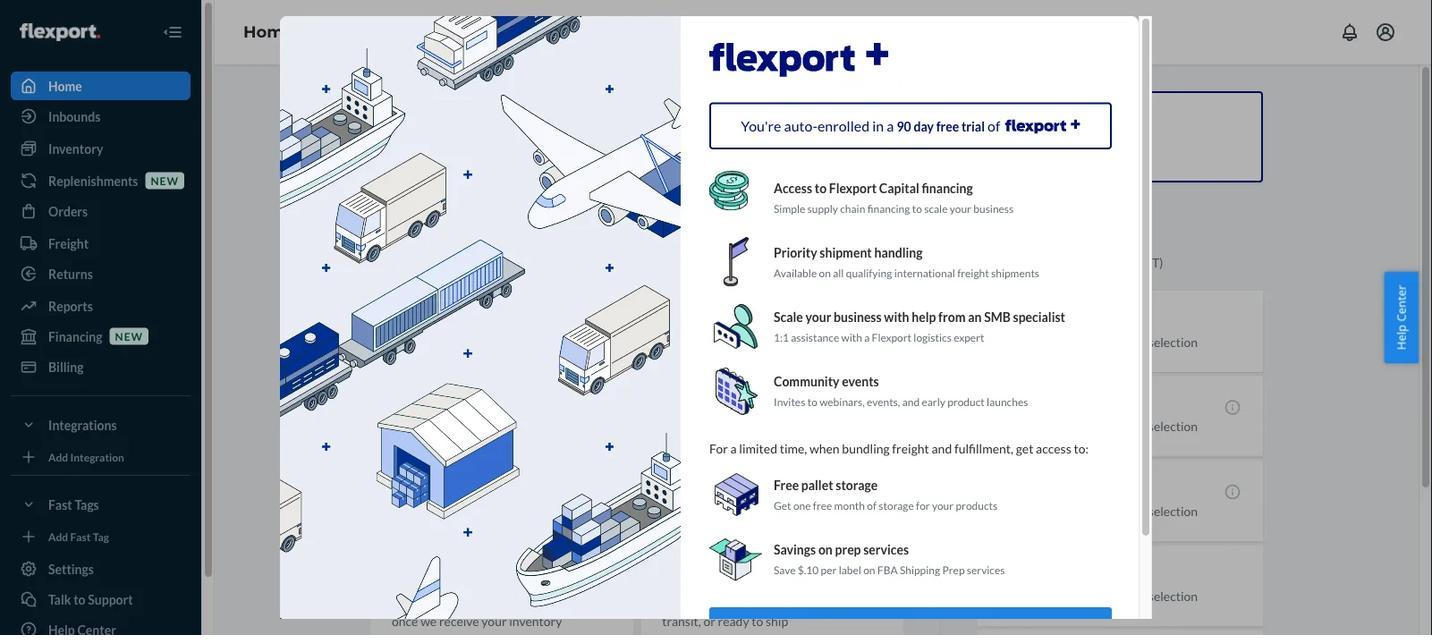 Task type: vqa. For each thing, say whether or not it's contained in the screenshot.
auto-
yes



Task type: describe. For each thing, give the bounding box(es) containing it.
all
[[833, 266, 844, 279]]

your inside access to flexport capital financing simple supply chain financing to scale your business
[[950, 202, 972, 215]]

help
[[912, 309, 937, 325]]

product
[[948, 395, 985, 408]]

1 horizontal spatial with
[[885, 309, 910, 325]]

bundling
[[843, 441, 890, 456]]

0 horizontal spatial freight
[[893, 441, 930, 456]]

0 horizontal spatial financing
[[868, 202, 911, 215]]

launches
[[987, 395, 1029, 408]]

shipment
[[820, 245, 872, 260]]

0 vertical spatial financing
[[922, 181, 974, 196]]

access
[[1036, 441, 1072, 456]]

from
[[939, 309, 966, 325]]

an
[[969, 309, 982, 325]]

scale
[[925, 202, 948, 215]]

1 vertical spatial on
[[819, 542, 833, 557]]

fulfillment,
[[955, 441, 1014, 456]]

your inside "free pallet storage get one free month of storage for your products"
[[933, 499, 954, 512]]

freight inside priority shipment handling available on all qualifying international freight shipments
[[958, 266, 990, 279]]

qualifying
[[846, 266, 893, 279]]

your inside the scale your business with help from an smb specialist 1:1 assistance with a flexport logistics expert
[[806, 309, 832, 325]]

chain
[[841, 202, 866, 215]]

assistance
[[791, 330, 840, 343]]

free inside "free pallet storage get one free month of storage for your products"
[[813, 499, 833, 512]]

expert
[[954, 330, 985, 343]]

flexport inside access to flexport capital financing simple supply chain financing to scale your business
[[829, 181, 877, 196]]

get
[[774, 499, 792, 512]]

early
[[922, 395, 946, 408]]

to:
[[1074, 441, 1089, 456]]

on inside priority shipment handling available on all qualifying international freight shipments
[[819, 266, 831, 279]]

flexport inside the scale your business with help from an smb specialist 1:1 assistance with a flexport logistics expert
[[872, 330, 912, 343]]

pallet
[[802, 478, 834, 493]]

1 vertical spatial to
[[913, 202, 923, 215]]

handling
[[875, 245, 923, 260]]

help
[[1394, 325, 1410, 350]]

you're auto-enrolled in a 90 day free trial of
[[741, 117, 1004, 134]]

you're
[[741, 117, 782, 134]]

business inside access to flexport capital financing simple supply chain financing to scale your business
[[974, 202, 1014, 215]]

limited
[[740, 441, 778, 456]]

help center
[[1394, 285, 1410, 350]]

time,
[[780, 441, 808, 456]]

flexport+ image
[[278, 14, 681, 635]]

community events invites to webinars, events, and early product launches
[[774, 374, 1029, 408]]

$.10
[[798, 563, 819, 576]]

of inside "free pallet storage get one free month of storage for your products"
[[868, 499, 877, 512]]

1 vertical spatial with
[[842, 330, 863, 343]]

1 horizontal spatial of
[[988, 117, 1001, 134]]

center
[[1394, 285, 1410, 322]]

1 vertical spatial and
[[932, 441, 952, 456]]

0 vertical spatial to
[[815, 181, 827, 196]]

prep
[[835, 542, 861, 557]]

day
[[914, 118, 934, 134]]



Task type: locate. For each thing, give the bounding box(es) containing it.
for
[[917, 499, 930, 512]]

prep
[[943, 563, 965, 576]]

0 horizontal spatial storage
[[836, 478, 878, 493]]

events
[[842, 374, 880, 389]]

0 horizontal spatial free
[[813, 499, 833, 512]]

supply
[[808, 202, 839, 215]]

priority
[[774, 245, 818, 260]]

get
[[1016, 441, 1034, 456]]

0 horizontal spatial business
[[834, 309, 882, 325]]

storage left for
[[879, 499, 915, 512]]

1 horizontal spatial a
[[865, 330, 870, 343]]

community
[[774, 374, 840, 389]]

for a limited time, when bundling freight and fulfillment, get access to:
[[710, 441, 1089, 456]]

0 horizontal spatial with
[[842, 330, 863, 343]]

financing
[[922, 181, 974, 196], [868, 202, 911, 215]]

1 vertical spatial flexport
[[872, 330, 912, 343]]

flexport left logistics
[[872, 330, 912, 343]]

1 vertical spatial storage
[[879, 499, 915, 512]]

on up the per
[[819, 542, 833, 557]]

simple
[[774, 202, 806, 215]]

2 vertical spatial a
[[731, 441, 737, 456]]

of right month
[[868, 499, 877, 512]]

free
[[774, 478, 799, 493]]

business inside the scale your business with help from an smb specialist 1:1 assistance with a flexport logistics expert
[[834, 309, 882, 325]]

events,
[[867, 395, 901, 408]]

0 vertical spatial your
[[950, 202, 972, 215]]

your right for
[[933, 499, 954, 512]]

free inside you're auto-enrolled in a 90 day free trial of
[[937, 118, 960, 134]]

1 vertical spatial a
[[865, 330, 870, 343]]

auto-
[[784, 117, 818, 134]]

0 vertical spatial storage
[[836, 478, 878, 493]]

webinars,
[[820, 395, 865, 408]]

1 vertical spatial financing
[[868, 202, 911, 215]]

services up fba
[[864, 542, 909, 557]]

invites
[[774, 395, 806, 408]]

2 vertical spatial on
[[864, 563, 876, 576]]

business down qualifying
[[834, 309, 882, 325]]

storage
[[836, 478, 878, 493], [879, 499, 915, 512]]

1 horizontal spatial free
[[937, 118, 960, 134]]

savings
[[774, 542, 816, 557]]

freight
[[958, 266, 990, 279], [893, 441, 930, 456]]

0 vertical spatial flexport
[[829, 181, 877, 196]]

free pallet storage get one free month of storage for your products
[[774, 478, 998, 512]]

0 horizontal spatial of
[[868, 499, 877, 512]]

to up 'supply'
[[815, 181, 827, 196]]

free
[[937, 118, 960, 134], [813, 499, 833, 512]]

with
[[885, 309, 910, 325], [842, 330, 863, 343]]

0 horizontal spatial a
[[731, 441, 737, 456]]

your
[[950, 202, 972, 215], [806, 309, 832, 325], [933, 499, 954, 512]]

scale your business with help from an smb specialist 1:1 assistance with a flexport logistics expert
[[774, 309, 1066, 343]]

your right the scale
[[950, 202, 972, 215]]

on left all on the right of page
[[819, 266, 831, 279]]

0 vertical spatial and
[[903, 395, 920, 408]]

1 vertical spatial of
[[868, 499, 877, 512]]

a up events
[[865, 330, 870, 343]]

shipments
[[992, 266, 1040, 279]]

services right prep
[[967, 563, 1006, 576]]

flexport
[[829, 181, 877, 196], [872, 330, 912, 343]]

help center button
[[1385, 272, 1419, 364]]

and
[[903, 395, 920, 408], [932, 441, 952, 456]]

to
[[815, 181, 827, 196], [913, 202, 923, 215], [808, 395, 818, 408]]

logistics
[[914, 330, 952, 343]]

a right for
[[731, 441, 737, 456]]

a inside the scale your business with help from an smb specialist 1:1 assistance with a flexport logistics expert
[[865, 330, 870, 343]]

storage up month
[[836, 478, 878, 493]]

1 vertical spatial free
[[813, 499, 833, 512]]

1 horizontal spatial business
[[974, 202, 1014, 215]]

your up assistance
[[806, 309, 832, 325]]

products
[[956, 499, 998, 512]]

per
[[821, 563, 837, 576]]

savings on prep services save $.10 per label on fba shipping prep services
[[774, 542, 1006, 576]]

financing down capital
[[868, 202, 911, 215]]

0 horizontal spatial and
[[903, 395, 920, 408]]

access
[[774, 181, 813, 196]]

and inside the community events invites to webinars, events, and early product launches
[[903, 395, 920, 408]]

of right "trial"
[[988, 117, 1001, 134]]

0 vertical spatial freight
[[958, 266, 990, 279]]

2 vertical spatial your
[[933, 499, 954, 512]]

0 vertical spatial business
[[974, 202, 1014, 215]]

free right day
[[937, 118, 960, 134]]

freight right bundling
[[893, 441, 930, 456]]

on left fba
[[864, 563, 876, 576]]

business right the scale
[[974, 202, 1014, 215]]

one
[[794, 499, 811, 512]]

services
[[864, 542, 909, 557], [967, 563, 1006, 576]]

on
[[819, 266, 831, 279], [819, 542, 833, 557], [864, 563, 876, 576]]

label
[[839, 563, 862, 576]]

2 vertical spatial to
[[808, 395, 818, 408]]

capital
[[880, 181, 920, 196]]

financing up the scale
[[922, 181, 974, 196]]

1 vertical spatial business
[[834, 309, 882, 325]]

scale
[[774, 309, 804, 325]]

a right in
[[887, 117, 894, 134]]

with right assistance
[[842, 330, 863, 343]]

to down 'community'
[[808, 395, 818, 408]]

flexport up chain
[[829, 181, 877, 196]]

1 horizontal spatial and
[[932, 441, 952, 456]]

0 vertical spatial with
[[885, 309, 910, 325]]

1 vertical spatial freight
[[893, 441, 930, 456]]

to inside the community events invites to webinars, events, and early product launches
[[808, 395, 818, 408]]

in
[[873, 117, 884, 134]]

priority shipment handling available on all qualifying international freight shipments
[[774, 245, 1040, 279]]

a
[[887, 117, 894, 134], [865, 330, 870, 343], [731, 441, 737, 456]]

1 horizontal spatial financing
[[922, 181, 974, 196]]

international
[[895, 266, 956, 279]]

save
[[774, 563, 796, 576]]

access to flexport capital financing simple supply chain financing to scale your business
[[774, 181, 1014, 215]]

smb
[[985, 309, 1011, 325]]

with left 'help'
[[885, 309, 910, 325]]

free right one
[[813, 499, 833, 512]]

1:1
[[774, 330, 789, 343]]

0 vertical spatial of
[[988, 117, 1001, 134]]

shipping
[[900, 563, 941, 576]]

1 vertical spatial your
[[806, 309, 832, 325]]

90
[[897, 118, 912, 134]]

1 vertical spatial services
[[967, 563, 1006, 576]]

0 horizontal spatial services
[[864, 542, 909, 557]]

1 horizontal spatial freight
[[958, 266, 990, 279]]

1 horizontal spatial services
[[967, 563, 1006, 576]]

fba
[[878, 563, 898, 576]]

0 vertical spatial services
[[864, 542, 909, 557]]

available
[[774, 266, 817, 279]]

and left fulfillment,
[[932, 441, 952, 456]]

for
[[710, 441, 728, 456]]

trial
[[962, 118, 985, 134]]

when
[[810, 441, 840, 456]]

freight left shipments
[[958, 266, 990, 279]]

0 vertical spatial a
[[887, 117, 894, 134]]

0 vertical spatial free
[[937, 118, 960, 134]]

and left early
[[903, 395, 920, 408]]

to left the scale
[[913, 202, 923, 215]]

month
[[835, 499, 865, 512]]

0 vertical spatial on
[[819, 266, 831, 279]]

specialist
[[1014, 309, 1066, 325]]

business
[[974, 202, 1014, 215], [834, 309, 882, 325]]

of
[[988, 117, 1001, 134], [868, 499, 877, 512]]

enrolled
[[818, 117, 870, 134]]

2 horizontal spatial a
[[887, 117, 894, 134]]

1 horizontal spatial storage
[[879, 499, 915, 512]]



